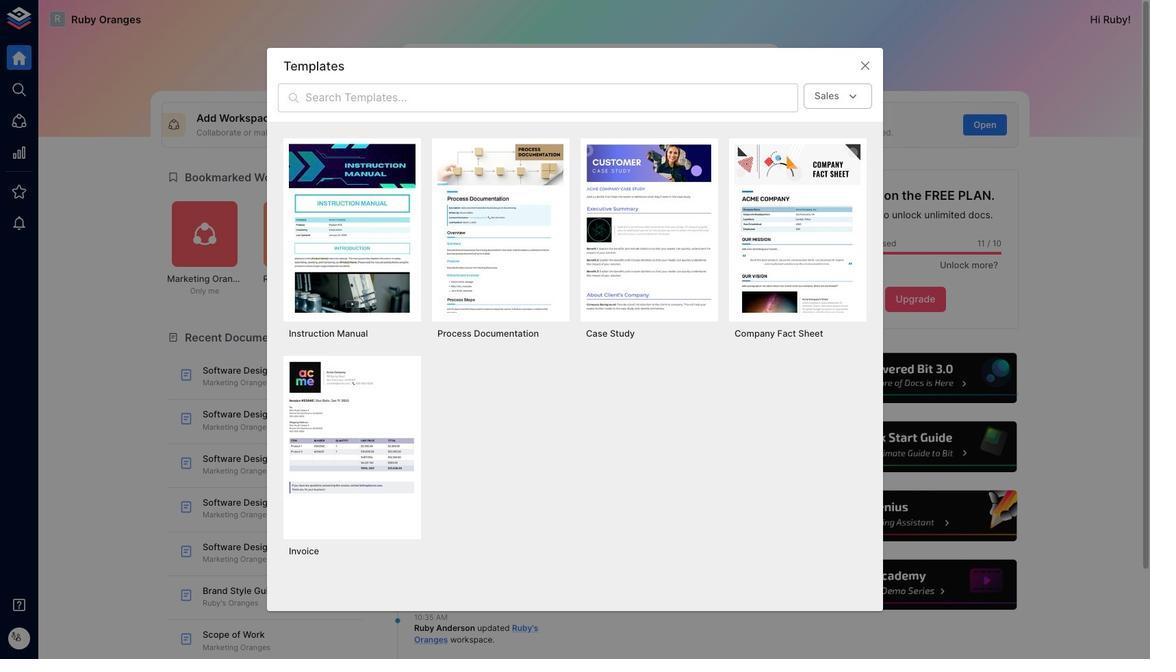 Task type: locate. For each thing, give the bounding box(es) containing it.
dialog
[[267, 48, 883, 611]]

invoice image
[[289, 362, 416, 530]]

3 help image from the top
[[813, 489, 1019, 543]]

case study image
[[586, 144, 713, 313]]

help image
[[813, 351, 1019, 405], [813, 420, 1019, 474], [813, 489, 1019, 543], [813, 558, 1019, 612]]

company fact sheet image
[[735, 144, 861, 313]]



Task type: describe. For each thing, give the bounding box(es) containing it.
4 help image from the top
[[813, 558, 1019, 612]]

1 help image from the top
[[813, 351, 1019, 405]]

process documentation image
[[437, 144, 564, 313]]

instruction manual image
[[289, 144, 416, 313]]

Search Templates... text field
[[305, 84, 798, 112]]

2 help image from the top
[[813, 420, 1019, 474]]



Task type: vqa. For each thing, say whether or not it's contained in the screenshot.
left View
no



